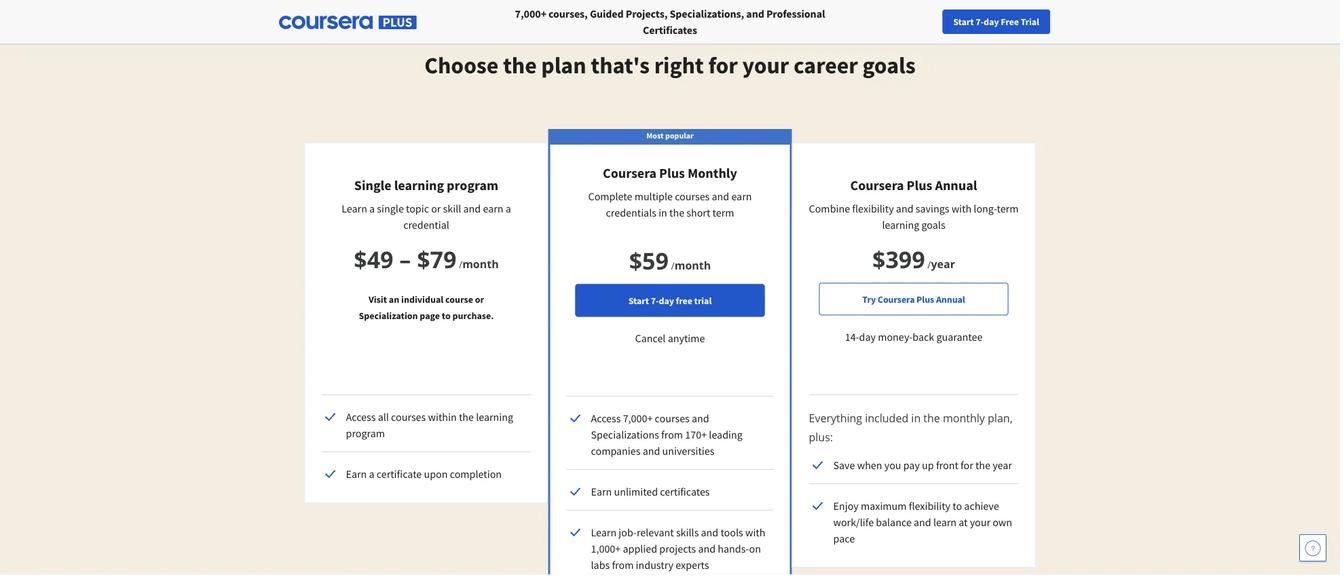 Task type: describe. For each thing, give the bounding box(es) containing it.
money-
[[878, 330, 913, 344]]

7- for free
[[651, 294, 659, 307]]

a for earn a certificate upon completion
[[369, 467, 375, 481]]

day for free
[[984, 16, 999, 28]]

relevant
[[637, 526, 674, 539]]

14-
[[845, 330, 859, 344]]

most popular
[[647, 130, 694, 141]]

guarantee
[[937, 330, 983, 344]]

new
[[1090, 16, 1108, 28]]

earn inside learn a single topic or skill and earn a credential
[[483, 202, 504, 215]]

complete
[[588, 189, 633, 203]]

monthly
[[943, 411, 985, 425]]

start for start 7-day free trial
[[954, 16, 974, 28]]

applied
[[623, 542, 657, 556]]

and inside complete multiple courses and earn credentials in the short term
[[712, 189, 730, 203]]

learn
[[934, 515, 957, 529]]

the left plan
[[503, 51, 537, 80]]

and inside enjoy maximum flexibility to achieve work/life balance and learn at your own pace
[[914, 515, 932, 529]]

cancel anytime
[[635, 332, 705, 345]]

earn a certificate upon completion
[[346, 467, 502, 481]]

single learning program
[[354, 177, 499, 194]]

with inside combine flexibility and savings with long-term learning goals
[[952, 202, 972, 215]]

short
[[687, 206, 711, 219]]

single
[[377, 202, 404, 215]]

and down the specializations
[[643, 444, 660, 458]]

coursera inside button
[[878, 293, 915, 305]]

help center image
[[1305, 540, 1322, 556]]

tools
[[721, 526, 743, 539]]

skill
[[443, 202, 461, 215]]

find
[[1051, 16, 1069, 28]]

month inside $49 – $79 / month
[[463, 256, 499, 271]]

free
[[1001, 16, 1019, 28]]

projects
[[660, 542, 696, 556]]

visit
[[369, 293, 387, 305]]

your inside enjoy maximum flexibility to achieve work/life balance and learn at your own pace
[[970, 515, 991, 529]]

month inside "$59 / month"
[[675, 258, 711, 272]]

coursera plus annual
[[851, 177, 978, 194]]

and left tools
[[701, 526, 719, 539]]

projects,
[[626, 7, 668, 20]]

7,000+ inside access 7,000+ courses and specializations from 170+ leading companies and universities
[[623, 412, 653, 425]]

try coursera plus annual button
[[819, 283, 1009, 315]]

and up 'experts' on the bottom right of the page
[[698, 542, 716, 556]]

at
[[959, 515, 968, 529]]

in inside 'everything included in the monthly plan, plus:'
[[912, 411, 921, 425]]

individual
[[401, 293, 444, 305]]

pace
[[834, 532, 855, 545]]

term inside combine flexibility and savings with long-term learning goals
[[997, 202, 1019, 215]]

combine flexibility and savings with long-term learning goals
[[809, 202, 1019, 232]]

most
[[647, 130, 664, 141]]

industry
[[636, 558, 674, 572]]

or for course
[[475, 293, 484, 305]]

$399
[[873, 243, 925, 275]]

anytime
[[668, 332, 705, 345]]

0 vertical spatial program
[[447, 177, 499, 194]]

7,000+ courses, guided projects, specializations, and professional certificates
[[515, 7, 825, 37]]

enjoy maximum flexibility to achieve work/life balance and learn at your own pace
[[834, 499, 1013, 545]]

everything
[[809, 411, 863, 425]]

course
[[446, 293, 473, 305]]

multiple
[[635, 189, 673, 203]]

from inside access 7,000+ courses and specializations from 170+ leading companies and universities
[[662, 428, 683, 441]]

flexibility inside enjoy maximum flexibility to achieve work/life balance and learn at your own pace
[[909, 499, 951, 513]]

start 7-day free trial button
[[943, 10, 1051, 34]]

coursera plus monthly
[[603, 165, 737, 182]]

2 vertical spatial day
[[859, 330, 876, 344]]

to inside enjoy maximum flexibility to achieve work/life balance and learn at your own pace
[[953, 499, 962, 513]]

long-
[[974, 202, 997, 215]]

unlimited
[[614, 485, 658, 498]]

achieve
[[965, 499, 999, 513]]

courses,
[[549, 7, 588, 20]]

access for access 7,000+ courses and specializations from 170+ leading companies and universities
[[591, 412, 621, 425]]

topic
[[406, 202, 429, 215]]

$79
[[417, 243, 457, 275]]

0 horizontal spatial for
[[709, 51, 738, 80]]

skills
[[676, 526, 699, 539]]

1 vertical spatial for
[[961, 458, 974, 472]]

cancel
[[635, 332, 666, 345]]

balance
[[876, 515, 912, 529]]

in inside complete multiple courses and earn credentials in the short term
[[659, 206, 667, 219]]

170+
[[685, 428, 707, 441]]

monthly
[[688, 165, 737, 182]]

trial
[[1021, 16, 1040, 28]]

hands-
[[718, 542, 749, 556]]

free
[[676, 294, 693, 307]]

choose the plan that's right for your career goals
[[425, 51, 916, 80]]

from inside learn job-relevant skills and tools with 1,000+ applied projects and hands-on labs from industry experts
[[612, 558, 634, 572]]

$59 / month
[[629, 244, 711, 276]]

or for topic
[[431, 202, 441, 215]]

to inside visit an individual course or specialization page to purchase.
[[442, 309, 451, 322]]

learning inside 'access all courses within the learning program'
[[476, 410, 513, 424]]

with inside learn job-relevant skills and tools with 1,000+ applied projects and hands-on labs from industry experts
[[746, 526, 766, 539]]

upon
[[424, 467, 448, 481]]

access all courses within the learning program
[[346, 410, 513, 440]]

learn for learn job-relevant skills and tools with 1,000+ applied projects and hands-on labs from industry experts
[[591, 526, 617, 539]]

$49
[[354, 243, 394, 275]]

start 7-day free trial
[[629, 294, 712, 307]]

certificates
[[643, 23, 697, 37]]

credential
[[403, 218, 449, 232]]

earn unlimited certificates
[[591, 485, 710, 498]]

and inside learn a single topic or skill and earn a credential
[[464, 202, 481, 215]]

the inside complete multiple courses and earn credentials in the short term
[[670, 206, 685, 219]]

learn a single topic or skill and earn a credential
[[342, 202, 511, 232]]

coursera plus image
[[279, 16, 417, 29]]

14-day money-back guarantee
[[845, 330, 983, 344]]

courses for multiple
[[675, 189, 710, 203]]

combine
[[809, 202, 850, 215]]

single
[[354, 177, 392, 194]]

the inside 'everything included in the monthly plan, plus:'
[[924, 411, 940, 425]]

complete multiple courses and earn credentials in the short term
[[588, 189, 752, 219]]



Task type: locate. For each thing, give the bounding box(es) containing it.
/ for $59
[[671, 259, 675, 272]]

your down professional
[[743, 51, 789, 80]]

access left all
[[346, 410, 376, 424]]

program inside 'access all courses within the learning program'
[[346, 426, 385, 440]]

learning inside combine flexibility and savings with long-term learning goals
[[882, 218, 920, 232]]

0 horizontal spatial month
[[463, 256, 499, 271]]

1 horizontal spatial or
[[475, 293, 484, 305]]

for
[[709, 51, 738, 80], [961, 458, 974, 472]]

and up 170+
[[692, 412, 709, 425]]

front
[[936, 458, 959, 472]]

/ right $399
[[928, 258, 931, 271]]

1,000+
[[591, 542, 621, 556]]

2 horizontal spatial learning
[[882, 218, 920, 232]]

and down coursera plus annual at the right top of the page
[[896, 202, 914, 215]]

earn inside complete multiple courses and earn credentials in the short term
[[732, 189, 752, 203]]

0 horizontal spatial from
[[612, 558, 634, 572]]

month up course
[[463, 256, 499, 271]]

to right page
[[442, 309, 451, 322]]

and
[[747, 7, 765, 20], [712, 189, 730, 203], [464, 202, 481, 215], [896, 202, 914, 215], [692, 412, 709, 425], [643, 444, 660, 458], [914, 515, 932, 529], [701, 526, 719, 539], [698, 542, 716, 556]]

and inside 7,000+ courses, guided projects, specializations, and professional certificates
[[747, 7, 765, 20]]

the left monthly on the right bottom
[[924, 411, 940, 425]]

with up the on
[[746, 526, 766, 539]]

plus up back
[[917, 293, 935, 305]]

0 vertical spatial or
[[431, 202, 441, 215]]

annual up savings
[[935, 177, 978, 194]]

1 vertical spatial start
[[629, 294, 649, 307]]

specializations,
[[670, 7, 744, 20]]

professional
[[767, 7, 825, 20]]

start up cancel at the left bottom of page
[[629, 294, 649, 307]]

1 horizontal spatial month
[[675, 258, 711, 272]]

completion
[[450, 467, 502, 481]]

page
[[420, 309, 440, 322]]

your inside find your new career link
[[1070, 16, 1088, 28]]

access for access all courses within the learning program
[[346, 410, 376, 424]]

when
[[857, 458, 883, 472]]

included
[[865, 411, 909, 425]]

1 vertical spatial in
[[912, 411, 921, 425]]

back
[[913, 330, 935, 344]]

courses for all
[[391, 410, 426, 424]]

enjoy
[[834, 499, 859, 513]]

trial
[[694, 294, 712, 307]]

0 vertical spatial earn
[[346, 467, 367, 481]]

companies
[[591, 444, 641, 458]]

in down the multiple
[[659, 206, 667, 219]]

0 horizontal spatial day
[[659, 294, 674, 307]]

$399 / year
[[873, 243, 955, 275]]

flexibility
[[852, 202, 894, 215], [909, 499, 951, 513]]

program up skill
[[447, 177, 499, 194]]

0 vertical spatial for
[[709, 51, 738, 80]]

0 horizontal spatial to
[[442, 309, 451, 322]]

the right "front"
[[976, 458, 991, 472]]

month
[[463, 256, 499, 271], [675, 258, 711, 272]]

1 vertical spatial 7-
[[651, 294, 659, 307]]

year inside $399 / year
[[931, 256, 955, 271]]

plan
[[541, 51, 586, 80]]

year
[[931, 256, 955, 271], [993, 458, 1012, 472]]

earn for $49
[[346, 467, 367, 481]]

learning up $399
[[882, 218, 920, 232]]

goals down savings
[[922, 218, 946, 232]]

0 horizontal spatial learning
[[394, 177, 444, 194]]

0 horizontal spatial earn
[[346, 467, 367, 481]]

earn down monthly
[[732, 189, 752, 203]]

0 vertical spatial to
[[442, 309, 451, 322]]

1 horizontal spatial flexibility
[[909, 499, 951, 513]]

earn left unlimited
[[591, 485, 612, 498]]

leading
[[709, 428, 743, 441]]

1 horizontal spatial start
[[954, 16, 974, 28]]

a left certificate
[[369, 467, 375, 481]]

specializations
[[591, 428, 659, 441]]

learning up topic
[[394, 177, 444, 194]]

popular
[[666, 130, 694, 141]]

coursera up combine flexibility and savings with long-term learning goals
[[851, 177, 904, 194]]

and left learn
[[914, 515, 932, 529]]

0 vertical spatial goals
[[863, 51, 916, 80]]

plus:
[[809, 430, 833, 444]]

None search field
[[187, 8, 513, 36]]

annual up guarantee
[[936, 293, 965, 305]]

2 vertical spatial your
[[970, 515, 991, 529]]

year up achieve
[[993, 458, 1012, 472]]

with left 'long-'
[[952, 202, 972, 215]]

plus for annual
[[907, 177, 933, 194]]

find your new career
[[1051, 16, 1136, 28]]

earn for $59
[[591, 485, 612, 498]]

1 horizontal spatial term
[[997, 202, 1019, 215]]

1 horizontal spatial your
[[970, 515, 991, 529]]

1 vertical spatial earn
[[591, 485, 612, 498]]

1 vertical spatial year
[[993, 458, 1012, 472]]

0 horizontal spatial your
[[743, 51, 789, 80]]

0 vertical spatial annual
[[935, 177, 978, 194]]

0 vertical spatial year
[[931, 256, 955, 271]]

/ inside "$59 / month"
[[671, 259, 675, 272]]

1 horizontal spatial day
[[859, 330, 876, 344]]

plus up the multiple
[[659, 165, 685, 182]]

0 horizontal spatial with
[[746, 526, 766, 539]]

from up universities
[[662, 428, 683, 441]]

learn inside learn a single topic or skill and earn a credential
[[342, 202, 367, 215]]

1 horizontal spatial for
[[961, 458, 974, 472]]

1 horizontal spatial 7,000+
[[623, 412, 653, 425]]

from
[[662, 428, 683, 441], [612, 558, 634, 572]]

0 horizontal spatial access
[[346, 410, 376, 424]]

flexibility right combine
[[852, 202, 894, 215]]

day for free
[[659, 294, 674, 307]]

2 vertical spatial learning
[[476, 410, 513, 424]]

access 7,000+ courses and specializations from 170+ leading companies and universities
[[591, 412, 743, 458]]

on
[[749, 542, 761, 556]]

in right included
[[912, 411, 921, 425]]

1 vertical spatial program
[[346, 426, 385, 440]]

from right 'labs'
[[612, 558, 634, 572]]

and right skill
[[464, 202, 481, 215]]

1 vertical spatial to
[[953, 499, 962, 513]]

courses up 170+
[[655, 412, 690, 425]]

goals
[[863, 51, 916, 80], [922, 218, 946, 232]]

goals for career
[[863, 51, 916, 80]]

access inside 'access all courses within the learning program'
[[346, 410, 376, 424]]

learn inside learn job-relevant skills and tools with 1,000+ applied projects and hands-on labs from industry experts
[[591, 526, 617, 539]]

1 horizontal spatial in
[[912, 411, 921, 425]]

access
[[346, 410, 376, 424], [591, 412, 621, 425]]

2 horizontal spatial day
[[984, 16, 999, 28]]

goals for learning
[[922, 218, 946, 232]]

guided
[[590, 7, 624, 20]]

program
[[447, 177, 499, 194], [346, 426, 385, 440]]

1 horizontal spatial to
[[953, 499, 962, 513]]

1 vertical spatial 7,000+
[[623, 412, 653, 425]]

earn right skill
[[483, 202, 504, 215]]

the right within
[[459, 410, 474, 424]]

learn up 1,000+
[[591, 526, 617, 539]]

1 vertical spatial goals
[[922, 218, 946, 232]]

or inside learn a single topic or skill and earn a credential
[[431, 202, 441, 215]]

or left skill
[[431, 202, 441, 215]]

0 horizontal spatial year
[[931, 256, 955, 271]]

flexibility inside combine flexibility and savings with long-term learning goals
[[852, 202, 894, 215]]

savings
[[916, 202, 950, 215]]

career
[[1110, 16, 1136, 28]]

0 vertical spatial 7,000+
[[515, 7, 547, 20]]

visit an individual course or specialization page to purchase.
[[359, 293, 494, 322]]

0 horizontal spatial start
[[629, 294, 649, 307]]

courses up "short"
[[675, 189, 710, 203]]

and inside combine flexibility and savings with long-term learning goals
[[896, 202, 914, 215]]

program down all
[[346, 426, 385, 440]]

earn
[[732, 189, 752, 203], [483, 202, 504, 215]]

7,000+ inside 7,000+ courses, guided projects, specializations, and professional certificates
[[515, 7, 547, 20]]

pay
[[904, 458, 920, 472]]

specialization
[[359, 309, 418, 322]]

or up purchase.
[[475, 293, 484, 305]]

1 vertical spatial flexibility
[[909, 499, 951, 513]]

maximum
[[861, 499, 907, 513]]

coursera
[[603, 165, 657, 182], [851, 177, 904, 194], [878, 293, 915, 305]]

0 horizontal spatial earn
[[483, 202, 504, 215]]

1 horizontal spatial /
[[671, 259, 675, 272]]

1 vertical spatial learn
[[591, 526, 617, 539]]

0 horizontal spatial or
[[431, 202, 441, 215]]

0 vertical spatial from
[[662, 428, 683, 441]]

goals inside combine flexibility and savings with long-term learning goals
[[922, 218, 946, 232]]

courses inside complete multiple courses and earn credentials in the short term
[[675, 189, 710, 203]]

a for learn a single topic or skill and earn a credential
[[369, 202, 375, 215]]

1 horizontal spatial learning
[[476, 410, 513, 424]]

right
[[654, 51, 704, 80]]

/ inside $49 – $79 / month
[[459, 258, 463, 271]]

start for start 7-day free trial
[[629, 294, 649, 307]]

earn left certificate
[[346, 467, 367, 481]]

7-
[[976, 16, 984, 28], [651, 294, 659, 307]]

job-
[[619, 526, 637, 539]]

0 horizontal spatial flexibility
[[852, 202, 894, 215]]

day
[[984, 16, 999, 28], [659, 294, 674, 307], [859, 330, 876, 344]]

0 horizontal spatial 7,000+
[[515, 7, 547, 20]]

the left "short"
[[670, 206, 685, 219]]

/ right $79
[[459, 258, 463, 271]]

1 vertical spatial learning
[[882, 218, 920, 232]]

1 vertical spatial with
[[746, 526, 766, 539]]

/ right the '$59'
[[671, 259, 675, 272]]

term inside complete multiple courses and earn credentials in the short term
[[713, 206, 734, 219]]

0 vertical spatial with
[[952, 202, 972, 215]]

7,000+ left courses,
[[515, 7, 547, 20]]

goals right career
[[863, 51, 916, 80]]

work/life
[[834, 515, 874, 529]]

own
[[993, 515, 1013, 529]]

courses inside access 7,000+ courses and specializations from 170+ leading companies and universities
[[655, 412, 690, 425]]

0 horizontal spatial learn
[[342, 202, 367, 215]]

1 horizontal spatial from
[[662, 428, 683, 441]]

0 vertical spatial in
[[659, 206, 667, 219]]

a right skill
[[506, 202, 511, 215]]

0 horizontal spatial 7-
[[651, 294, 659, 307]]

access inside access 7,000+ courses and specializations from 170+ leading companies and universities
[[591, 412, 621, 425]]

0 vertical spatial learning
[[394, 177, 444, 194]]

flexibility up learn
[[909, 499, 951, 513]]

for right "front"
[[961, 458, 974, 472]]

1 horizontal spatial earn
[[591, 485, 612, 498]]

a left single
[[369, 202, 375, 215]]

annual
[[935, 177, 978, 194], [936, 293, 965, 305]]

plus for monthly
[[659, 165, 685, 182]]

the inside 'access all courses within the learning program'
[[459, 410, 474, 424]]

term
[[997, 202, 1019, 215], [713, 206, 734, 219]]

year right $399
[[931, 256, 955, 271]]

experts
[[676, 558, 709, 572]]

learn
[[342, 202, 367, 215], [591, 526, 617, 539]]

save
[[834, 458, 855, 472]]

learning right within
[[476, 410, 513, 424]]

and left professional
[[747, 7, 765, 20]]

start left free
[[954, 16, 974, 28]]

0 vertical spatial day
[[984, 16, 999, 28]]

learn job-relevant skills and tools with 1,000+ applied projects and hands-on labs from industry experts
[[591, 526, 766, 572]]

0 vertical spatial learn
[[342, 202, 367, 215]]

7- for free
[[976, 16, 984, 28]]

1 horizontal spatial 7-
[[976, 16, 984, 28]]

plus inside button
[[917, 293, 935, 305]]

1 horizontal spatial year
[[993, 458, 1012, 472]]

learn down the single
[[342, 202, 367, 215]]

1 horizontal spatial access
[[591, 412, 621, 425]]

1 horizontal spatial earn
[[732, 189, 752, 203]]

0 horizontal spatial goals
[[863, 51, 916, 80]]

your right find
[[1070, 16, 1088, 28]]

1 vertical spatial annual
[[936, 293, 965, 305]]

you
[[885, 458, 902, 472]]

learn for learn a single topic or skill and earn a credential
[[342, 202, 367, 215]]

courses inside 'access all courses within the learning program'
[[391, 410, 426, 424]]

plan,
[[988, 411, 1013, 425]]

0 horizontal spatial in
[[659, 206, 667, 219]]

access up the specializations
[[591, 412, 621, 425]]

and down monthly
[[712, 189, 730, 203]]

everything included in the monthly plan, plus:
[[809, 411, 1013, 444]]

courses for 7,000+
[[655, 412, 690, 425]]

1 horizontal spatial learn
[[591, 526, 617, 539]]

0 vertical spatial your
[[1070, 16, 1088, 28]]

up
[[922, 458, 934, 472]]

annual inside the try coursera plus annual button
[[936, 293, 965, 305]]

0 vertical spatial 7-
[[976, 16, 984, 28]]

universities
[[662, 444, 715, 458]]

/ for $399
[[928, 258, 931, 271]]

try coursera plus annual
[[863, 293, 965, 305]]

coursera for coursera plus monthly
[[603, 165, 657, 182]]

1 vertical spatial day
[[659, 294, 674, 307]]

1 vertical spatial or
[[475, 293, 484, 305]]

choose
[[425, 51, 499, 80]]

courses right all
[[391, 410, 426, 424]]

or inside visit an individual course or specialization page to purchase.
[[475, 293, 484, 305]]

1 vertical spatial your
[[743, 51, 789, 80]]

for right right
[[709, 51, 738, 80]]

0 horizontal spatial /
[[459, 258, 463, 271]]

0 horizontal spatial program
[[346, 426, 385, 440]]

$59
[[629, 244, 669, 276]]

7,000+ up the specializations
[[623, 412, 653, 425]]

7,000+
[[515, 7, 547, 20], [623, 412, 653, 425]]

that's
[[591, 51, 650, 80]]

1 horizontal spatial with
[[952, 202, 972, 215]]

2 horizontal spatial /
[[928, 258, 931, 271]]

1 vertical spatial from
[[612, 558, 634, 572]]

0 vertical spatial flexibility
[[852, 202, 894, 215]]

0 horizontal spatial term
[[713, 206, 734, 219]]

1 horizontal spatial program
[[447, 177, 499, 194]]

plus up savings
[[907, 177, 933, 194]]

your down achieve
[[970, 515, 991, 529]]

coursera for coursera plus annual
[[851, 177, 904, 194]]

save  when you pay up front for the year
[[834, 458, 1012, 472]]

2 horizontal spatial your
[[1070, 16, 1088, 28]]

/ inside $399 / year
[[928, 258, 931, 271]]

coursera right try
[[878, 293, 915, 305]]

to up at
[[953, 499, 962, 513]]

1 horizontal spatial goals
[[922, 218, 946, 232]]

coursera up complete
[[603, 165, 657, 182]]

month up free
[[675, 258, 711, 272]]

start 7-day free trial
[[954, 16, 1040, 28]]

labs
[[591, 558, 610, 572]]

0 vertical spatial start
[[954, 16, 974, 28]]

start 7-day free trial button
[[576, 284, 765, 317]]



Task type: vqa. For each thing, say whether or not it's contained in the screenshot.
'Coursera Plus Monthly'
yes



